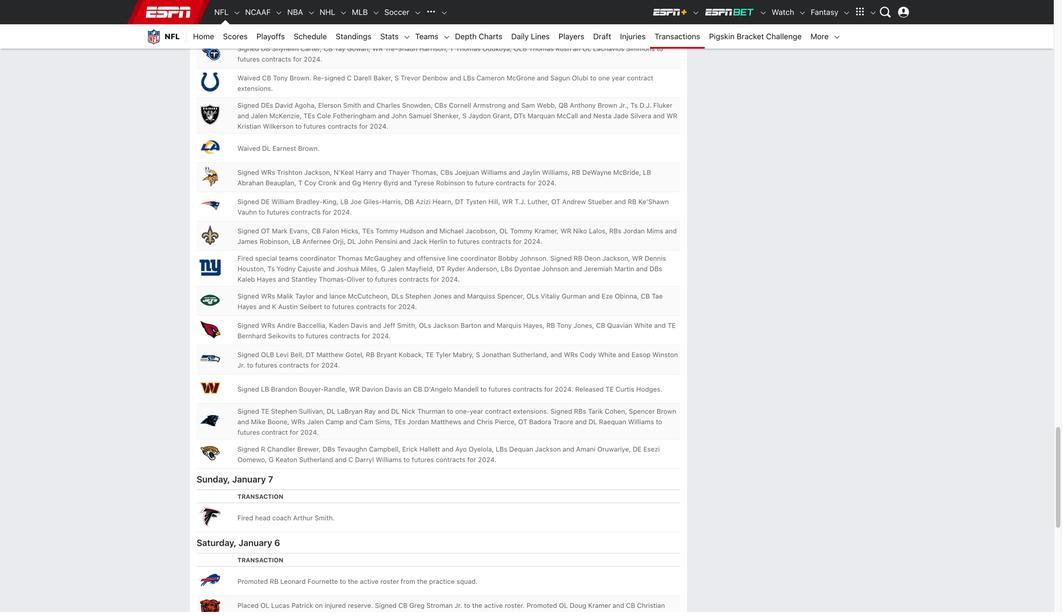 Task type: describe. For each thing, give the bounding box(es) containing it.
nfl inside global navigation element
[[214, 7, 229, 17]]

futures inside signed des david agoha, elerson smith and charles snowden, cbs cornell armstrong and sam webb, qb anthony brown jr., ts d.j. fluker and jalen mckenzie, tes cole fotheringham and john samuel shenker, s jaydon grant, dts marquan mccall and nesta jade silvera and wr kristian wilkerson to futures contracts for 2024.
[[304, 122, 326, 130]]

c inside signed dt domenique davis, cb allan george, c nate gilliam, de jeff gunter, lb shaka heyward, wrs shedirck jackson, kwamie lassiter ii and kendric pryor and g jason kirkland to futures contracts for 2024.
[[385, 16, 390, 23]]

amani
[[576, 445, 596, 453]]

mlb link
[[347, 0, 372, 24]]

ol left the lucas
[[260, 602, 269, 609]]

sam
[[521, 101, 535, 109]]

sagun
[[550, 74, 570, 82]]

released
[[575, 385, 604, 393]]

and up henry
[[375, 169, 387, 176]]

and right the "barton"
[[483, 322, 495, 329]]

cbs for joejuan
[[440, 169, 453, 176]]

stats
[[380, 32, 399, 41]]

fired for fired head coach arthur smith.
[[238, 514, 253, 522]]

waived dl earnest brown.
[[238, 145, 320, 152]]

smith,
[[397, 322, 417, 329]]

db inside signed db shyheim carter, cb tay gowan, wr tre-shaun harrison, t thomas odukoya, olb thomas rush an ol lachavios simmons to futures contracts for 2024.
[[261, 45, 270, 53]]

the inside "placed ol lucas patrick on injured reserve. signed cb greg stroman jr. to the active roster. promoted ol doug kramer and cb christian"
[[472, 602, 482, 609]]

brown. for earnest
[[298, 145, 320, 152]]

draft link
[[589, 24, 616, 49]]

and up thomas-
[[323, 265, 335, 273]]

transaction for 6
[[238, 557, 283, 564]]

2024. inside signed ot mark evans, cb falon hicks, tes tommy hudson and michael jacobson, ol tommy kramer, wr niko lalos, rbs jordan mims and james robinson, lb anfernee orji, dl john pensini and jack herlin to futures contracts for 2024.
[[524, 238, 542, 245]]

to inside "placed ol lucas patrick on injured reserve. signed cb greg stroman jr. to the active roster. promoted ol doug kramer and cb christian"
[[464, 602, 470, 609]]

to inside waived cb tony brown. re-signed c darell baker, s trevor denbow and lbs cameron mcgrone and sagun olubi to one year contract extensions.
[[590, 74, 597, 82]]

wr inside signed de william bradley-king, lb joe giles-harris, db azizi hearn, dt tysten hill, wr t.j. luther, ot andrew stueber and rb ke'shawn vauhn to futures contracts for 2024.
[[502, 198, 513, 206]]

signed for signed de william bradley-king, lb joe giles-harris, db azizi hearn, dt tysten hill, wr t.j. luther, ot andrew stueber and rb ke'shawn vauhn to futures contracts for 2024.
[[238, 198, 259, 206]]

espn+ image
[[652, 8, 688, 17]]

signed for signed olb levi bell, dt matthew gotel, rb bryant koback, te tyler mabry, s jonathan sutherland, and wrs cody white and easop winston jr. to futures contracts for 2024.
[[238, 351, 259, 359]]

futures up pierce,
[[489, 385, 511, 393]]

jalen inside signed des david agoha, elerson smith and charles snowden, cbs cornell armstrong and sam webb, qb anthony brown jr., ts d.j. fluker and jalen mckenzie, tes cole fotheringham and john samuel shenker, s jaydon grant, dts marquan mccall and nesta jade silvera and wr kristian wilkerson to futures contracts for 2024.
[[251, 112, 268, 120]]

and inside "placed ol lucas patrick on injured reserve. signed cb greg stroman jr. to the active roster. promoted ol doug kramer and cb christian"
[[613, 602, 624, 609]]

ke'shawn
[[638, 198, 669, 206]]

sims,
[[375, 418, 392, 426]]

thomas inside fired special teams coordinator thomas mcgaughey and offensive line coordinator bobby johnson. signed rb deon jackson, wr dennis houston, ts yodny cajuste and joshua miles, g jalen mayfield, dt ryder anderson, lbs dyontae johnson and jeremiah martin and dbs kaleb hayes and stantley thomas-oliver to futures contracts for 2024.
[[338, 254, 363, 262]]

mcgrone
[[507, 74, 535, 82]]

cb left d'angelo
[[413, 385, 422, 393]]

dl up camp
[[327, 407, 335, 415]]

and down n'keal
[[339, 179, 350, 187]]

and left "eze"
[[588, 292, 600, 300]]

promoted inside "placed ol lucas patrick on injured reserve. signed cb greg stroman jr. to the active roster. promoted ol doug kramer and cb christian"
[[527, 602, 557, 609]]

signed de william bradley-king, lb joe giles-harris, db azizi hearn, dt tysten hill, wr t.j. luther, ot andrew stueber and rb ke'shawn vauhn to futures contracts for 2024.
[[238, 198, 671, 216]]

and left mike
[[238, 418, 249, 426]]

signed for signed wrs andre baccellia, kaden davis and jeff smith, ols jackson barton and marquis hayes, rb tony jones, cb quavian white and te bernhard seikovits to futures contracts for 2024.
[[238, 322, 259, 329]]

lbs inside fired special teams coordinator thomas mcgaughey and offensive line coordinator bobby johnson. signed rb deon jackson, wr dennis houston, ts yodny cajuste and joshua miles, g jalen mayfield, dt ryder anderson, lbs dyontae johnson and jeremiah martin and dbs kaleb hayes and stantley thomas-oliver to futures contracts for 2024.
[[501, 265, 513, 273]]

to right fournette
[[340, 578, 346, 585]]

rb inside signed de william bradley-king, lb joe giles-harris, db azizi hearn, dt tysten hill, wr t.j. luther, ot andrew stueber and rb ke'shawn vauhn to futures contracts for 2024.
[[628, 198, 637, 206]]

and down hudson at the left top of the page
[[399, 238, 411, 245]]

contracts down sutherland,
[[513, 385, 542, 393]]

contracts inside signed ot mark evans, cb falon hicks, tes tommy hudson and michael jacobson, ol tommy kramer, wr niko lalos, rbs jordan mims and james robinson, lb anfernee orji, dl john pensini and jack herlin to futures contracts for 2024.
[[482, 238, 511, 245]]

de inside signed de william bradley-king, lb joe giles-harris, db azizi hearn, dt tysten hill, wr t.j. luther, ot andrew stueber and rb ke'shawn vauhn to futures contracts for 2024.
[[261, 198, 270, 206]]

and down tae
[[654, 322, 666, 329]]

ol left doug
[[559, 602, 568, 609]]

las vegas raiders image
[[199, 103, 221, 125]]

january for saturday,
[[239, 538, 272, 548]]

1 coordinator from the left
[[300, 254, 336, 262]]

jordan inside signed te stephen sullivan, dl labryan ray and dl nick thurman to one-year contract extensions. signed rbs tarik cohen, spencer brown and mike boone, wrs jalen camp and cam sims, tes jordan matthews and chris pierce, ot badora traore and dl raequan williams to futures contract for 2024.
[[408, 418, 429, 426]]

and down mccutcheon,
[[370, 322, 381, 329]]

evans,
[[289, 227, 310, 235]]

winston
[[653, 351, 678, 359]]

year inside waived cb tony brown. re-signed c darell baker, s trevor denbow and lbs cameron mcgrone and sagun olubi to one year contract extensions.
[[612, 74, 625, 82]]

s inside signed olb levi bell, dt matthew gotel, rb bryant koback, te tyler mabry, s jonathan sutherland, and wrs cody white and easop winston jr. to futures contracts for 2024.
[[476, 351, 480, 359]]

d'angelo
[[424, 385, 452, 393]]

and left the k
[[259, 303, 270, 311]]

cb inside signed ot mark evans, cb falon hicks, tes tommy hudson and michael jacobson, ol tommy kramer, wr niko lalos, rbs jordan mims and james robinson, lb anfernee orji, dl john pensini and jack herlin to futures contracts for 2024.
[[312, 227, 321, 235]]

lachavios
[[593, 45, 624, 53]]

cb inside signed wrs andre baccellia, kaden davis and jeff smith, ols jackson barton and marquis hayes, rb tony jones, cb quavian white and te bernhard seikovits to futures contracts for 2024.
[[596, 322, 605, 329]]

lucas
[[271, 602, 290, 609]]

randle,
[[324, 385, 347, 393]]

and up herlin
[[426, 227, 438, 235]]

0 horizontal spatial active
[[360, 578, 379, 585]]

white inside signed olb levi bell, dt matthew gotel, rb bryant koback, te tyler mabry, s jonathan sutherland, and wrs cody white and easop winston jr. to futures contracts for 2024.
[[598, 351, 616, 359]]

gg
[[352, 179, 361, 187]]

williams inside signed te stephen sullivan, dl labryan ray and dl nick thurman to one-year contract extensions. signed rbs tarik cohen, spencer brown and mike boone, wrs jalen camp and cam sims, tes jordan matthews and chris pierce, ot badora traore and dl raequan williams to futures contract for 2024.
[[628, 418, 654, 426]]

signed
[[324, 74, 345, 82]]

and right jones in the top of the page
[[454, 292, 465, 300]]

espn more sports home page image
[[423, 4, 439, 20]]

jr. inside "placed ol lucas patrick on injured reserve. signed cb greg stroman jr. to the active roster. promoted ol doug kramer and cb christian"
[[455, 602, 462, 609]]

dyontae
[[514, 265, 540, 273]]

tre-
[[385, 45, 398, 53]]

line
[[448, 254, 458, 262]]

and down tevaughn
[[335, 456, 347, 464]]

playoffs link
[[252, 24, 289, 49]]

1 vertical spatial davis
[[385, 385, 402, 393]]

mcbride,
[[613, 169, 641, 176]]

contracts inside signed db shyheim carter, cb tay gowan, wr tre-shaun harrison, t thomas odukoya, olb thomas rush an ol lachavios simmons to futures contracts for 2024.
[[262, 55, 291, 63]]

dl left nick at the bottom left
[[391, 407, 400, 415]]

gurman
[[562, 292, 586, 300]]

2 horizontal spatial thomas
[[529, 45, 554, 53]]

tony inside signed wrs andre baccellia, kaden davis and jeff smith, ols jackson barton and marquis hayes, rb tony jones, cb quavian white and te bernhard seikovits to futures contracts for 2024.
[[557, 322, 572, 329]]

signed olb levi bell, dt matthew gotel, rb bryant koback, te tyler mabry, s jonathan sutherland, and wrs cody white and easop winston jr. to futures contracts for 2024.
[[238, 351, 680, 369]]

to inside signed r chandler brewer, dbs tevaughn campbell, erick hallett and ayo oyelola, lbs dequan jackson and amani oruwariye, de esezi oomewo, g keaton sutherland and c darryl williams to futures contracts for 2024.
[[404, 456, 410, 464]]

stueber
[[588, 198, 613, 206]]

lb left brandon
[[261, 385, 269, 393]]

and left "sagun"
[[537, 74, 549, 82]]

more espn image
[[869, 9, 877, 17]]

thomas,
[[412, 169, 439, 176]]

christian
[[637, 602, 665, 609]]

lb inside signed wrs trishton jackson, n'keal harry and thayer thomas, cbs joejuan williams and jaylin williams, rb dewayne mcbride, lb abrahan beauplan, t coy cronk and gg henry byrd and tyrese robinson to future contracts for 2024.
[[643, 169, 651, 176]]

wr left davion
[[349, 385, 360, 393]]

nba image
[[308, 9, 315, 17]]

and right the johnson
[[571, 265, 582, 273]]

elerson
[[318, 101, 341, 109]]

2024. inside signed te stephen sullivan, dl labryan ray and dl nick thurman to one-year contract extensions. signed rbs tarik cohen, spencer brown and mike boone, wrs jalen camp and cam sims, tes jordan matthews and chris pierce, ot badora traore and dl raequan williams to futures contract for 2024.
[[300, 428, 319, 436]]

jaydon
[[468, 112, 491, 120]]

injuries
[[620, 32, 646, 41]]

soccer image
[[414, 9, 422, 17]]

more image
[[833, 33, 841, 41]]

mark
[[272, 227, 288, 235]]

and right smith
[[363, 101, 375, 109]]

contracts inside fired special teams coordinator thomas mcgaughey and offensive line coordinator bobby johnson. signed rb deon jackson, wr dennis houston, ts yodny cajuste and joshua miles, g jalen mayfield, dt ryder anderson, lbs dyontae johnson and jeremiah martin and dbs kaleb hayes and stantley thomas-oliver to futures contracts for 2024.
[[399, 275, 429, 283]]

buffalo bills image
[[199, 569, 221, 591]]

mccutcheon,
[[348, 292, 390, 300]]

and down "anthony"
[[580, 112, 592, 120]]

and right the mims
[[665, 227, 677, 235]]

1 horizontal spatial thomas
[[456, 45, 481, 53]]

robinson
[[436, 179, 465, 187]]

beauplan,
[[266, 179, 296, 187]]

contracts inside signed de william bradley-king, lb joe giles-harris, db azizi hearn, dt tysten hill, wr t.j. luther, ot andrew stueber and rb ke'shawn vauhn to futures contracts for 2024.
[[291, 208, 321, 216]]

and down thayer
[[400, 179, 412, 187]]

for inside fired special teams coordinator thomas mcgaughey and offensive line coordinator bobby johnson. signed rb deon jackson, wr dennis houston, ts yodny cajuste and joshua miles, g jalen mayfield, dt ryder anderson, lbs dyontae johnson and jeremiah martin and dbs kaleb hayes and stantley thomas-oliver to futures contracts for 2024.
[[431, 275, 439, 283]]

contracts inside signed olb levi bell, dt matthew gotel, rb bryant koback, te tyler mabry, s jonathan sutherland, and wrs cody white and easop winston jr. to futures contracts for 2024.
[[279, 361, 309, 369]]

profile management image
[[898, 7, 909, 18]]

and up the mayfield,
[[404, 254, 415, 262]]

and right denbow
[[450, 74, 461, 82]]

and right traore
[[575, 418, 587, 426]]

and down 'charles' in the left top of the page
[[378, 112, 390, 120]]

jacksonville jaguars image
[[199, 442, 221, 464]]

0 horizontal spatial an
[[404, 385, 411, 393]]

orji,
[[333, 238, 346, 245]]

to inside signed olb levi bell, dt matthew gotel, rb bryant koback, te tyler mabry, s jonathan sutherland, and wrs cody white and easop winston jr. to futures contracts for 2024.
[[247, 361, 253, 369]]

and left ayo
[[442, 445, 454, 453]]

cohen,
[[605, 407, 627, 415]]

chicago bears image
[[199, 598, 221, 612]]

smith.
[[315, 514, 335, 522]]

and down dennis
[[636, 265, 648, 273]]

marquis
[[497, 322, 522, 329]]

jackson inside signed r chandler brewer, dbs tevaughn campbell, erick hallett and ayo oyelola, lbs dequan jackson and amani oruwariye, de esezi oomewo, g keaton sutherland and c darryl williams to futures contracts for 2024.
[[535, 445, 561, 453]]

jackson, inside fired special teams coordinator thomas mcgaughey and offensive line coordinator bobby johnson. signed rb deon jackson, wr dennis houston, ts yodny cajuste and joshua miles, g jalen mayfield, dt ryder anderson, lbs dyontae johnson and jeremiah martin and dbs kaleb hayes and stantley thomas-oliver to futures contracts for 2024.
[[603, 254, 630, 262]]

jonathan
[[482, 351, 511, 359]]

jalen for sullivan,
[[307, 418, 324, 426]]

abrahan
[[238, 179, 264, 187]]

kramer
[[588, 602, 611, 609]]

wrs inside signed dt domenique davis, cb allan george, c nate gilliam, de jeff gunter, lb shaka heyward, wrs shedirck jackson, kwamie lassiter ii and kendric pryor and g jason kirkland to futures contracts for 2024.
[[544, 16, 558, 23]]

1 vertical spatial contract
[[485, 407, 511, 415]]

williams inside signed r chandler brewer, dbs tevaughn campbell, erick hallett and ayo oyelola, lbs dequan jackson and amani oruwariye, de esezi oomewo, g keaton sutherland and c darryl williams to futures contracts for 2024.
[[376, 456, 402, 464]]

esezi
[[644, 445, 660, 453]]

dt inside signed dt domenique davis, cb allan george, c nate gilliam, de jeff gunter, lb shaka heyward, wrs shedirck jackson, kwamie lassiter ii and kendric pryor and g jason kirkland to futures contracts for 2024.
[[261, 16, 270, 23]]

and down labryan
[[346, 418, 357, 426]]

armstrong
[[473, 101, 506, 109]]

los angeles rams image
[[199, 136, 221, 158]]

contracts inside signed dt domenique davis, cb allan george, c nate gilliam, de jeff gunter, lb shaka heyward, wrs shedirck jackson, kwamie lassiter ii and kendric pryor and g jason kirkland to futures contracts for 2024.
[[395, 26, 425, 34]]

and down nfl "icon"
[[238, 26, 249, 34]]

more espn image
[[852, 4, 868, 20]]

rb left the leonard
[[270, 578, 279, 585]]

global navigation element
[[140, 0, 914, 24]]

charles
[[376, 101, 400, 109]]

2024. inside signed olb levi bell, dt matthew gotel, rb bryant koback, te tyler mabry, s jonathan sutherland, and wrs cody white and easop winston jr. to futures contracts for 2024.
[[321, 361, 340, 369]]

0 horizontal spatial nfl link
[[140, 24, 186, 49]]

carolina panthers image
[[199, 409, 221, 432]]

signed for signed dt domenique davis, cb allan george, c nate gilliam, de jeff gunter, lb shaka heyward, wrs shedirck jackson, kwamie lassiter ii and kendric pryor and g jason kirkland to futures contracts for 2024.
[[238, 16, 259, 23]]

dt inside signed de william bradley-king, lb joe giles-harris, db azizi hearn, dt tysten hill, wr t.j. luther, ot andrew stueber and rb ke'shawn vauhn to futures contracts for 2024.
[[455, 198, 464, 206]]

davion
[[362, 385, 383, 393]]

signed for signed te stephen sullivan, dl labryan ray and dl nick thurman to one-year contract extensions. signed rbs tarik cohen, spencer brown and mike boone, wrs jalen camp and cam sims, tes jordan matthews and chris pierce, ot badora traore and dl raequan williams to futures contract for 2024.
[[238, 407, 259, 415]]

ot inside signed ot mark evans, cb falon hicks, tes tommy hudson and michael jacobson, ol tommy kramer, wr niko lalos, rbs jordan mims and james robinson, lb anfernee orji, dl john pensini and jack herlin to futures contracts for 2024.
[[261, 227, 270, 235]]

signed inside fired special teams coordinator thomas mcgaughey and offensive line coordinator bobby johnson. signed rb deon jackson, wr dennis houston, ts yodny cajuste and joshua miles, g jalen mayfield, dt ryder anderson, lbs dyontae johnson and jeremiah martin and dbs kaleb hayes and stantley thomas-oliver to futures contracts for 2024.
[[550, 254, 572, 262]]

mlb image
[[372, 9, 380, 17]]

chicago bears image
[[199, 0, 221, 5]]

greg
[[409, 602, 425, 609]]

for up badora
[[544, 385, 553, 393]]

new york jets image
[[199, 289, 221, 311]]

signed for signed ot mark evans, cb falon hicks, tes tommy hudson and michael jacobson, ol tommy kramer, wr niko lalos, rbs jordan mims and james robinson, lb anfernee orji, dl john pensini and jack herlin to futures contracts for 2024.
[[238, 227, 259, 235]]

futures inside signed dt domenique davis, cb allan george, c nate gilliam, de jeff gunter, lb shaka heyward, wrs shedirck jackson, kwamie lassiter ii and kendric pryor and g jason kirkland to futures contracts for 2024.
[[371, 26, 393, 34]]

agoha,
[[295, 101, 316, 109]]

and up sims,
[[378, 407, 389, 415]]

te left curtis
[[606, 385, 614, 393]]

rb inside signed wrs andre baccellia, kaden davis and jeff smith, ols jackson barton and marquis hayes, rb tony jones, cb quavian white and te bernhard seikovits to futures contracts for 2024.
[[546, 322, 555, 329]]

to inside signed wrs andre baccellia, kaden davis and jeff smith, ols jackson barton and marquis hayes, rb tony jones, cb quavian white and te bernhard seikovits to futures contracts for 2024.
[[298, 332, 304, 340]]

quavian
[[607, 322, 632, 329]]

fired head coach arthur smith.
[[238, 514, 335, 522]]

hearn,
[[433, 198, 453, 206]]

to inside signed ot mark evans, cb falon hicks, tes tommy hudson and michael jacobson, ol tommy kramer, wr niko lalos, rbs jordan mims and james robinson, lb anfernee orji, dl john pensini and jack herlin to futures contracts for 2024.
[[449, 238, 456, 245]]

new orleans saints image
[[199, 224, 221, 246]]

erick
[[402, 445, 418, 453]]

baccellia,
[[298, 322, 327, 329]]

hill,
[[488, 198, 500, 206]]

miles,
[[361, 265, 379, 273]]

espn plus image
[[692, 9, 700, 17]]

futures inside signed de william bradley-king, lb joe giles-harris, db azizi hearn, dt tysten hill, wr t.j. luther, ot andrew stueber and rb ke'shawn vauhn to futures contracts for 2024.
[[267, 208, 289, 216]]

brown. for tony
[[290, 74, 311, 82]]

rbs inside signed ot mark evans, cb falon hicks, tes tommy hudson and michael jacobson, ol tommy kramer, wr niko lalos, rbs jordan mims and james robinson, lb anfernee orji, dl john pensini and jack herlin to futures contracts for 2024.
[[609, 227, 621, 235]]

lb inside signed de william bradley-king, lb joe giles-harris, db azizi hearn, dt tysten hill, wr t.j. luther, ot andrew stueber and rb ke'shawn vauhn to futures contracts for 2024.
[[340, 198, 349, 206]]

trishton
[[277, 169, 302, 176]]

luther,
[[528, 198, 549, 206]]

2024. inside fired special teams coordinator thomas mcgaughey and offensive line coordinator bobby johnson. signed rb deon jackson, wr dennis houston, ts yodny cajuste and joshua miles, g jalen mayfield, dt ryder anderson, lbs dyontae johnson and jeremiah martin and dbs kaleb hayes and stantley thomas-oliver to futures contracts for 2024.
[[441, 275, 460, 283]]

david
[[275, 101, 293, 109]]

jackson inside signed wrs andre baccellia, kaden davis and jeff smith, ols jackson barton and marquis hayes, rb tony jones, cb quavian white and te bernhard seikovits to futures contracts for 2024.
[[433, 322, 459, 329]]

signed inside "placed ol lucas patrick on injured reserve. signed cb greg stroman jr. to the active roster. promoted ol doug kramer and cb christian"
[[375, 602, 397, 609]]

for inside signed wrs trishton jackson, n'keal harry and thayer thomas, cbs joejuan williams and jaylin williams, rb dewayne mcbride, lb abrahan beauplan, t coy cronk and gg henry byrd and tyrese robinson to future contracts for 2024.
[[527, 179, 536, 187]]

to right the mandell
[[481, 385, 487, 393]]

new england patriots image
[[199, 195, 221, 217]]

denbow
[[422, 74, 448, 82]]

gowan,
[[347, 45, 370, 53]]

signed for signed db shyheim carter, cb tay gowan, wr tre-shaun harrison, t thomas odukoya, olb thomas rush an ol lachavios simmons to futures contracts for 2024.
[[238, 45, 259, 53]]

dt inside fired special teams coordinator thomas mcgaughey and offensive line coordinator bobby johnson. signed rb deon jackson, wr dennis houston, ts yodny cajuste and joshua miles, g jalen mayfield, dt ryder anderson, lbs dyontae johnson and jeremiah martin and dbs kaleb hayes and stantley thomas-oliver to futures contracts for 2024.
[[436, 265, 445, 273]]

6
[[274, 538, 280, 548]]

to up matthews
[[447, 407, 453, 415]]

from
[[401, 578, 415, 585]]

d.j.
[[640, 101, 652, 109]]

jones
[[433, 292, 452, 300]]

wrs inside signed wrs andre baccellia, kaden davis and jeff smith, ols jackson barton and marquis hayes, rb tony jones, cb quavian white and te bernhard seikovits to futures contracts for 2024.
[[261, 322, 275, 329]]

cb left christian
[[626, 602, 635, 609]]

tes inside signed te stephen sullivan, dl labryan ray and dl nick thurman to one-year contract extensions. signed rbs tarik cohen, spencer brown and mike boone, wrs jalen camp and cam sims, tes jordan matthews and chris pierce, ot badora traore and dl raequan williams to futures contract for 2024.
[[394, 418, 406, 426]]

rb inside signed wrs trishton jackson, n'keal harry and thayer thomas, cbs joejuan williams and jaylin williams, rb dewayne mcbride, lb abrahan beauplan, t coy cronk and gg henry byrd and tyrese robinson to future contracts for 2024.
[[572, 169, 580, 176]]

wr inside signed des david agoha, elerson smith and charles snowden, cbs cornell armstrong and sam webb, qb anthony brown jr., ts d.j. fluker and jalen mckenzie, tes cole fotheringham and john samuel shenker, s jaydon grant, dts marquan mccall and nesta jade silvera and wr kristian wilkerson to futures contracts for 2024.
[[667, 112, 677, 120]]

watch
[[772, 7, 794, 17]]

ot inside signed de william bradley-king, lb joe giles-harris, db azizi hearn, dt tysten hill, wr t.j. luther, ot andrew stueber and rb ke'shawn vauhn to futures contracts for 2024.
[[551, 198, 560, 206]]

2024. inside signed wrs trishton jackson, n'keal harry and thayer thomas, cbs joejuan williams and jaylin williams, rb dewayne mcbride, lb abrahan beauplan, t coy cronk and gg henry byrd and tyrese robinson to future contracts for 2024.
[[538, 179, 557, 187]]

tyrese
[[413, 179, 434, 187]]

oyelola,
[[469, 445, 494, 453]]

for inside signed db shyheim carter, cb tay gowan, wr tre-shaun harrison, t thomas odukoya, olb thomas rush an ol lachavios simmons to futures contracts for 2024.
[[293, 55, 302, 63]]

mabry,
[[453, 351, 474, 359]]

lines
[[531, 32, 550, 41]]

tevaughn
[[337, 445, 367, 453]]

watch image
[[799, 9, 807, 17]]

fantasy image
[[843, 9, 851, 17]]

sullivan,
[[299, 407, 325, 415]]

signed te stephen sullivan, dl labryan ray and dl nick thurman to one-year contract extensions. signed rbs tarik cohen, spencer brown and mike boone, wrs jalen camp and cam sims, tes jordan matthews and chris pierce, ot badora traore and dl raequan williams to futures contract for 2024.
[[238, 407, 678, 436]]

teams
[[415, 32, 438, 41]]

rbs inside signed te stephen sullivan, dl labryan ray and dl nick thurman to one-year contract extensions. signed rbs tarik cohen, spencer brown and mike boone, wrs jalen camp and cam sims, tes jordan matthews and chris pierce, ot badora traore and dl raequan williams to futures contract for 2024.
[[574, 407, 586, 415]]

cody
[[580, 351, 596, 359]]

futures inside signed olb levi bell, dt matthew gotel, rb bryant koback, te tyler mabry, s jonathan sutherland, and wrs cody white and easop winston jr. to futures contracts for 2024.
[[255, 361, 277, 369]]

marquan
[[528, 112, 555, 120]]

minnesota vikings image
[[199, 165, 221, 187]]

and down yodny
[[278, 275, 290, 283]]

2024. left released
[[555, 385, 573, 393]]

yodny
[[277, 265, 296, 273]]

and down the fluker
[[653, 112, 665, 120]]

and left easop
[[618, 351, 630, 359]]

cb left greg
[[398, 602, 408, 609]]

seibert
[[300, 303, 322, 311]]

des
[[261, 101, 273, 109]]

cb inside signed dt domenique davis, cb allan george, c nate gilliam, de jeff gunter, lb shaka heyward, wrs shedirck jackson, kwamie lassiter ii and kendric pryor and g jason kirkland to futures contracts for 2024.
[[330, 16, 339, 23]]

and up dts
[[508, 101, 519, 109]]

arizona cardinals image
[[199, 318, 221, 340]]

de inside signed r chandler brewer, dbs tevaughn campbell, erick hallett and ayo oyelola, lbs dequan jackson and amani oruwariye, de esezi oomewo, g keaton sutherland and c darryl williams to futures contracts for 2024.
[[633, 445, 642, 453]]

2024. inside signed wrs malik taylor and lance mccutcheon, dls stephen jones and marquiss spencer, ols vitaliy gurman and eze obinna, cb tae hayes and k austin seibert to futures contracts for 2024.
[[398, 303, 417, 311]]

and left amani at right bottom
[[563, 445, 574, 453]]

gunter,
[[458, 16, 480, 23]]

0 horizontal spatial contract
[[262, 428, 288, 436]]

johnson.
[[520, 254, 548, 262]]

g inside fired special teams coordinator thomas mcgaughey and offensive line coordinator bobby johnson. signed rb deon jackson, wr dennis houston, ts yodny cajuste and joshua miles, g jalen mayfield, dt ryder anderson, lbs dyontae johnson and jeremiah martin and dbs kaleb hayes and stantley thomas-oliver to futures contracts for 2024.
[[381, 265, 386, 273]]

patrick
[[292, 602, 313, 609]]

joe
[[350, 198, 362, 206]]

to up esezi
[[656, 418, 662, 426]]

futures inside signed ot mark evans, cb falon hicks, tes tommy hudson and michael jacobson, ol tommy kramer, wr niko lalos, rbs jordan mims and james robinson, lb anfernee orji, dl john pensini and jack herlin to futures contracts for 2024.
[[458, 238, 480, 245]]

year inside signed te stephen sullivan, dl labryan ray and dl nick thurman to one-year contract extensions. signed rbs tarik cohen, spencer brown and mike boone, wrs jalen camp and cam sims, tes jordan matthews and chris pierce, ot badora traore and dl raequan williams to futures contract for 2024.
[[470, 407, 483, 415]]

dl left "earnest"
[[262, 145, 271, 152]]

special
[[255, 254, 277, 262]]

tony inside waived cb tony brown. re-signed c darell baker, s trevor denbow and lbs cameron mcgrone and sagun olubi to one year contract extensions.
[[273, 74, 288, 82]]

1 horizontal spatial nfl link
[[210, 0, 233, 24]]

harris,
[[382, 198, 403, 206]]

lbs inside waived cb tony brown. re-signed c darell baker, s trevor denbow and lbs cameron mcgrone and sagun olubi to one year contract extensions.
[[463, 74, 475, 82]]

camp
[[326, 418, 344, 426]]

c inside waived cb tony brown. re-signed c darell baker, s trevor denbow and lbs cameron mcgrone and sagun olubi to one year contract extensions.
[[347, 74, 352, 82]]

lb inside signed dt domenique davis, cb allan george, c nate gilliam, de jeff gunter, lb shaka heyward, wrs shedirck jackson, kwamie lassiter ii and kendric pryor and g jason kirkland to futures contracts for 2024.
[[482, 16, 490, 23]]

for inside signed olb levi bell, dt matthew gotel, rb bryant koback, te tyler mabry, s jonathan sutherland, and wrs cody white and easop winston jr. to futures contracts for 2024.
[[311, 361, 319, 369]]

home link
[[189, 24, 219, 49]]

active inside "placed ol lucas patrick on injured reserve. signed cb greg stroman jr. to the active roster. promoted ol doug kramer and cb christian"
[[484, 602, 503, 609]]

carter,
[[301, 45, 322, 53]]

john for tes
[[358, 238, 373, 245]]

cbs for cornell
[[435, 101, 447, 109]]

and left jaylin on the top of page
[[509, 169, 520, 176]]

and right sutherland,
[[551, 351, 562, 359]]

dl down "tarik"
[[589, 418, 597, 426]]



Task type: vqa. For each thing, say whether or not it's contained in the screenshot.
"8-5" corresponding to 544
no



Task type: locate. For each thing, give the bounding box(es) containing it.
future
[[475, 179, 494, 187]]

0 horizontal spatial williams
[[376, 456, 402, 464]]

0 vertical spatial contract
[[627, 74, 653, 82]]

0 horizontal spatial de
[[261, 198, 270, 206]]

brandon
[[271, 385, 297, 393]]

1 horizontal spatial rbs
[[609, 227, 621, 235]]

coy
[[304, 179, 316, 187]]

for down king,
[[323, 208, 331, 216]]

1 vertical spatial c
[[347, 74, 352, 82]]

signed inside signed wrs malik taylor and lance mccutcheon, dls stephen jones and marquiss spencer, ols vitaliy gurman and eze obinna, cb tae hayes and k austin seibert to futures contracts for 2024.
[[238, 292, 259, 300]]

john down hicks,
[[358, 238, 373, 245]]

jeff
[[443, 16, 456, 23], [383, 322, 395, 329]]

washington commanders image
[[199, 377, 221, 399]]

traore
[[553, 418, 573, 426]]

1 vertical spatial extensions.
[[513, 407, 549, 415]]

ncaaf image
[[275, 9, 283, 17]]

an inside signed db shyheim carter, cb tay gowan, wr tre-shaun harrison, t thomas odukoya, olb thomas rush an ol lachavios simmons to futures contracts for 2024.
[[573, 45, 581, 53]]

espn bet image
[[760, 9, 767, 17]]

cb left tae
[[641, 292, 650, 300]]

hayes left the k
[[238, 303, 257, 311]]

jeff up teams image
[[443, 16, 456, 23]]

tysten
[[466, 198, 487, 206]]

kaleb
[[238, 275, 255, 283]]

dt
[[261, 16, 270, 23], [455, 198, 464, 206], [436, 265, 445, 273], [306, 351, 315, 359]]

dbs inside signed r chandler brewer, dbs tevaughn campbell, erick hallett and ayo oyelola, lbs dequan jackson and amani oruwariye, de esezi oomewo, g keaton sutherland and c darryl williams to futures contracts for 2024.
[[323, 445, 335, 453]]

wrs left cody
[[564, 351, 578, 359]]

stats link
[[376, 24, 403, 49]]

2024. inside signed de william bradley-king, lb joe giles-harris, db azizi hearn, dt tysten hill, wr t.j. luther, ot andrew stueber and rb ke'shawn vauhn to futures contracts for 2024.
[[333, 208, 352, 216]]

2 vertical spatial c
[[348, 456, 353, 464]]

trevor
[[401, 74, 421, 82]]

0 vertical spatial john
[[391, 112, 407, 120]]

saturday,
[[197, 538, 236, 548]]

contract up d.j.
[[627, 74, 653, 82]]

re-
[[313, 74, 324, 82]]

teams link
[[411, 24, 443, 49]]

1 vertical spatial williams
[[628, 418, 654, 426]]

0 vertical spatial s
[[395, 74, 399, 82]]

2 waived from the top
[[238, 145, 260, 152]]

1 vertical spatial tony
[[557, 322, 572, 329]]

john inside signed des david agoha, elerson smith and charles snowden, cbs cornell armstrong and sam webb, qb anthony brown jr., ts d.j. fluker and jalen mckenzie, tes cole fotheringham and john samuel shenker, s jaydon grant, dts marquan mccall and nesta jade silvera and wr kristian wilkerson to futures contracts for 2024.
[[391, 112, 407, 120]]

tyler
[[436, 351, 451, 359]]

2 vertical spatial g
[[269, 456, 274, 464]]

year right one
[[612, 74, 625, 82]]

signed inside signed r chandler brewer, dbs tevaughn campbell, erick hallett and ayo oyelola, lbs dequan jackson and amani oruwariye, de esezi oomewo, g keaton sutherland and c darryl williams to futures contracts for 2024.
[[238, 445, 259, 453]]

thomas up joshua
[[338, 254, 363, 262]]

lb down evans,
[[292, 238, 301, 245]]

ol inside signed db shyheim carter, cb tay gowan, wr tre-shaun harrison, t thomas odukoya, olb thomas rush an ol lachavios simmons to futures contracts for 2024.
[[583, 45, 591, 53]]

1 vertical spatial john
[[358, 238, 373, 245]]

1 vertical spatial transaction
[[238, 557, 283, 564]]

anfernee
[[302, 238, 331, 245]]

0 vertical spatial fired
[[238, 254, 253, 262]]

jackson, up draft
[[590, 16, 617, 23]]

ts down special
[[268, 265, 275, 273]]

2024. down 'charles' in the left top of the page
[[370, 122, 388, 130]]

wr inside signed ot mark evans, cb falon hicks, tes tommy hudson and michael jacobson, ol tommy kramer, wr niko lalos, rbs jordan mims and james robinson, lb anfernee orji, dl john pensini and jack herlin to futures contracts for 2024.
[[561, 227, 571, 235]]

1 vertical spatial g
[[381, 265, 386, 273]]

for up gotel,
[[362, 332, 370, 340]]

0 vertical spatial tes
[[303, 112, 315, 120]]

1 transaction from the top
[[238, 493, 283, 500]]

tes inside signed des david agoha, elerson smith and charles snowden, cbs cornell armstrong and sam webb, qb anthony brown jr., ts d.j. fluker and jalen mckenzie, tes cole fotheringham and john samuel shenker, s jaydon grant, dts marquan mccall and nesta jade silvera and wr kristian wilkerson to futures contracts for 2024.
[[303, 112, 315, 120]]

dts
[[514, 112, 526, 120]]

2024. down williams,
[[538, 179, 557, 187]]

playoffs
[[257, 32, 285, 41]]

signed for signed wrs malik taylor and lance mccutcheon, dls stephen jones and marquiss spencer, ols vitaliy gurman and eze obinna, cb tae hayes and k austin seibert to futures contracts for 2024.
[[238, 292, 259, 300]]

john for charles
[[391, 112, 407, 120]]

and
[[238, 26, 249, 34], [295, 26, 307, 34], [450, 74, 461, 82], [537, 74, 549, 82], [363, 101, 375, 109], [508, 101, 519, 109], [238, 112, 249, 120], [378, 112, 390, 120], [580, 112, 592, 120], [653, 112, 665, 120], [375, 169, 387, 176], [509, 169, 520, 176], [339, 179, 350, 187], [400, 179, 412, 187], [614, 198, 626, 206], [426, 227, 438, 235], [665, 227, 677, 235], [399, 238, 411, 245], [404, 254, 415, 262], [323, 265, 335, 273], [571, 265, 582, 273], [636, 265, 648, 273], [278, 275, 290, 283], [316, 292, 327, 300], [454, 292, 465, 300], [588, 292, 600, 300], [259, 303, 270, 311], [370, 322, 381, 329], [483, 322, 495, 329], [654, 322, 666, 329], [551, 351, 562, 359], [618, 351, 630, 359], [378, 407, 389, 415], [238, 418, 249, 426], [346, 418, 357, 426], [463, 418, 475, 426], [575, 418, 587, 426], [442, 445, 454, 453], [563, 445, 574, 453], [335, 456, 347, 464], [613, 602, 624, 609]]

1 waived from the top
[[238, 74, 260, 82]]

2024. inside signed des david agoha, elerson smith and charles snowden, cbs cornell armstrong and sam webb, qb anthony brown jr., ts d.j. fluker and jalen mckenzie, tes cole fotheringham and john samuel shenker, s jaydon grant, dts marquan mccall and nesta jade silvera and wr kristian wilkerson to futures contracts for 2024.
[[370, 122, 388, 130]]

fired for fired special teams coordinator thomas mcgaughey and offensive line coordinator bobby johnson. signed rb deon jackson, wr dennis houston, ts yodny cajuste and joshua miles, g jalen mayfield, dt ryder anderson, lbs dyontae johnson and jeremiah martin and dbs kaleb hayes and stantley thomas-oliver to futures contracts for 2024.
[[238, 254, 253, 262]]

signed
[[238, 16, 259, 23], [238, 45, 259, 53], [238, 101, 259, 109], [238, 169, 259, 176], [238, 198, 259, 206], [238, 227, 259, 235], [550, 254, 572, 262], [238, 292, 259, 300], [238, 322, 259, 329], [238, 351, 259, 359], [238, 385, 259, 393], [238, 407, 259, 415], [551, 407, 572, 415], [238, 445, 259, 453], [375, 602, 397, 609]]

more sports image
[[440, 9, 448, 17]]

jordan inside signed ot mark evans, cb falon hicks, tes tommy hudson and michael jacobson, ol tommy kramer, wr niko lalos, rbs jordan mims and james robinson, lb anfernee orji, dl john pensini and jack herlin to futures contracts for 2024.
[[623, 227, 645, 235]]

tommy
[[376, 227, 398, 235], [510, 227, 533, 235]]

jackson right dequan
[[535, 445, 561, 453]]

signed inside signed de william bradley-king, lb joe giles-harris, db azizi hearn, dt tysten hill, wr t.j. luther, ot andrew stueber and rb ke'shawn vauhn to futures contracts for 2024.
[[238, 198, 259, 206]]

one
[[598, 74, 610, 82]]

rbs right lalos,
[[609, 227, 621, 235]]

0 vertical spatial stephen
[[405, 292, 431, 300]]

depth
[[455, 32, 477, 41]]

signed inside signed olb levi bell, dt matthew gotel, rb bryant koback, te tyler mabry, s jonathan sutherland, and wrs cody white and easop winston jr. to futures contracts for 2024.
[[238, 351, 259, 359]]

fired
[[238, 254, 253, 262], [238, 514, 253, 522]]

tes down nick at the bottom left
[[394, 418, 406, 426]]

1 horizontal spatial williams
[[481, 169, 507, 176]]

wrs inside signed te stephen sullivan, dl labryan ray and dl nick thurman to one-year contract extensions. signed rbs tarik cohen, spencer brown and mike boone, wrs jalen camp and cam sims, tes jordan matthews and chris pierce, ot badora traore and dl raequan williams to futures contract for 2024.
[[291, 418, 305, 426]]

1 vertical spatial olb
[[261, 351, 274, 359]]

transactions
[[655, 32, 700, 41]]

jr. inside signed olb levi bell, dt matthew gotel, rb bryant koback, te tyler mabry, s jonathan sutherland, and wrs cody white and easop winston jr. to futures contracts for 2024.
[[238, 361, 245, 369]]

0 vertical spatial jeff
[[443, 16, 456, 23]]

t inside signed db shyheim carter, cb tay gowan, wr tre-shaun harrison, t thomas odukoya, olb thomas rush an ol lachavios simmons to futures contracts for 2024.
[[450, 45, 454, 53]]

mccall
[[557, 112, 578, 120]]

coordinator up anderson,
[[460, 254, 496, 262]]

johnson
[[542, 265, 569, 273]]

0 vertical spatial jr.
[[238, 361, 245, 369]]

wr inside fired special teams coordinator thomas mcgaughey and offensive line coordinator bobby johnson. signed rb deon jackson, wr dennis houston, ts yodny cajuste and joshua miles, g jalen mayfield, dt ryder anderson, lbs dyontae johnson and jeremiah martin and dbs kaleb hayes and stantley thomas-oliver to futures contracts for 2024.
[[632, 254, 643, 262]]

doug
[[570, 602, 586, 609]]

white inside signed wrs andre baccellia, kaden davis and jeff smith, ols jackson barton and marquis hayes, rb tony jones, cb quavian white and te bernhard seikovits to futures contracts for 2024.
[[634, 322, 652, 329]]

dt up 'kendric'
[[261, 16, 270, 23]]

0 vertical spatial promoted
[[238, 578, 268, 585]]

and down domenique
[[295, 26, 307, 34]]

teams image
[[443, 33, 451, 41]]

nfl link up scores
[[210, 0, 233, 24]]

brown inside signed des david agoha, elerson smith and charles snowden, cbs cornell armstrong and sam webb, qb anthony brown jr., ts d.j. fluker and jalen mckenzie, tes cole fotheringham and john samuel shenker, s jaydon grant, dts marquan mccall and nesta jade silvera and wr kristian wilkerson to futures contracts for 2024.
[[598, 101, 617, 109]]

t inside signed wrs trishton jackson, n'keal harry and thayer thomas, cbs joejuan williams and jaylin williams, rb dewayne mcbride, lb abrahan beauplan, t coy cronk and gg henry byrd and tyrese robinson to future contracts for 2024.
[[298, 179, 302, 187]]

signed inside signed des david agoha, elerson smith and charles snowden, cbs cornell armstrong and sam webb, qb anthony brown jr., ts d.j. fluker and jalen mckenzie, tes cole fotheringham and john samuel shenker, s jaydon grant, dts marquan mccall and nesta jade silvera and wr kristian wilkerson to futures contracts for 2024.
[[238, 101, 259, 109]]

dt inside signed olb levi bell, dt matthew gotel, rb bryant koback, te tyler mabry, s jonathan sutherland, and wrs cody white and easop winston jr. to futures contracts for 2024.
[[306, 351, 315, 359]]

kaden
[[329, 322, 349, 329]]

2024. inside signed dt domenique davis, cb allan george, c nate gilliam, de jeff gunter, lb shaka heyward, wrs shedirck jackson, kwamie lassiter ii and kendric pryor and g jason kirkland to futures contracts for 2024.
[[437, 26, 456, 34]]

0 vertical spatial t
[[450, 45, 454, 53]]

0 vertical spatial extensions.
[[238, 85, 273, 92]]

signed for signed wrs trishton jackson, n'keal harry and thayer thomas, cbs joejuan williams and jaylin williams, rb dewayne mcbride, lb abrahan beauplan, t coy cronk and gg henry byrd and tyrese robinson to future contracts for 2024.
[[238, 169, 259, 176]]

0 vertical spatial brown
[[598, 101, 617, 109]]

tes inside signed ot mark evans, cb falon hicks, tes tommy hudson and michael jacobson, ol tommy kramer, wr niko lalos, rbs jordan mims and james robinson, lb anfernee orji, dl john pensini and jack herlin to futures contracts for 2024.
[[362, 227, 374, 235]]

white right cody
[[598, 351, 616, 359]]

0 vertical spatial dbs
[[650, 265, 662, 273]]

1 horizontal spatial t
[[450, 45, 454, 53]]

0 vertical spatial jalen
[[251, 112, 268, 120]]

te up "winston"
[[668, 322, 676, 329]]

futures
[[371, 26, 393, 34], [238, 55, 260, 63], [304, 122, 326, 130], [267, 208, 289, 216], [458, 238, 480, 245], [375, 275, 397, 283], [332, 303, 354, 311], [306, 332, 328, 340], [255, 361, 277, 369], [489, 385, 511, 393], [238, 428, 260, 436], [412, 456, 434, 464]]

saturday, january 6
[[197, 538, 280, 548]]

2 fired from the top
[[238, 514, 253, 522]]

ols right smith, on the bottom of the page
[[419, 322, 431, 329]]

promoted up placed at the bottom left of page
[[238, 578, 268, 585]]

2024. up johnson.
[[524, 238, 542, 245]]

2 vertical spatial de
[[633, 445, 642, 453]]

one-
[[455, 407, 470, 415]]

1 vertical spatial fired
[[238, 514, 253, 522]]

george,
[[358, 16, 383, 23]]

contract inside waived cb tony brown. re-signed c darell baker, s trevor denbow and lbs cameron mcgrone and sagun olubi to one year contract extensions.
[[627, 74, 653, 82]]

0 horizontal spatial brown
[[598, 101, 617, 109]]

1 horizontal spatial the
[[417, 578, 427, 585]]

ts inside signed des david agoha, elerson smith and charles snowden, cbs cornell armstrong and sam webb, qb anthony brown jr., ts d.j. fluker and jalen mckenzie, tes cole fotheringham and john samuel shenker, s jaydon grant, dts marquan mccall and nesta jade silvera and wr kristian wilkerson to futures contracts for 2024.
[[631, 101, 638, 109]]

nick
[[402, 407, 415, 415]]

t left coy
[[298, 179, 302, 187]]

lalos,
[[589, 227, 607, 235]]

and up kristian
[[238, 112, 249, 120]]

january down oomewo,
[[232, 474, 266, 485]]

nfl image
[[233, 9, 241, 17]]

te inside signed olb levi bell, dt matthew gotel, rb bryant koback, te tyler mabry, s jonathan sutherland, and wrs cody white and easop winston jr. to futures contracts for 2024.
[[426, 351, 434, 359]]

stephen inside signed te stephen sullivan, dl labryan ray and dl nick thurman to one-year contract extensions. signed rbs tarik cohen, spencer brown and mike boone, wrs jalen camp and cam sims, tes jordan matthews and chris pierce, ot badora traore and dl raequan williams to futures contract for 2024.
[[271, 407, 297, 415]]

signed inside signed dt domenique davis, cb allan george, c nate gilliam, de jeff gunter, lb shaka heyward, wrs shedirck jackson, kwamie lassiter ii and kendric pryor and g jason kirkland to futures contracts for 2024.
[[238, 16, 259, 23]]

futures down the 'cole'
[[304, 122, 326, 130]]

brown
[[598, 101, 617, 109], [657, 407, 676, 415]]

futures inside signed wrs malik taylor and lance mccutcheon, dls stephen jones and marquiss spencer, ols vitaliy gurman and eze obinna, cb tae hayes and k austin seibert to futures contracts for 2024.
[[332, 303, 354, 311]]

active left roster.
[[484, 602, 503, 609]]

for up 'chandler'
[[290, 428, 298, 436]]

1 fired from the top
[[238, 254, 253, 262]]

futures inside signed r chandler brewer, dbs tevaughn campbell, erick hallett and ayo oyelola, lbs dequan jackson and amani oruwariye, de esezi oomewo, g keaton sutherland and c darryl williams to futures contracts for 2024.
[[412, 456, 434, 464]]

hayes inside fired special teams coordinator thomas mcgaughey and offensive line coordinator bobby johnson. signed rb deon jackson, wr dennis houston, ts yodny cajuste and joshua miles, g jalen mayfield, dt ryder anderson, lbs dyontae johnson and jeremiah martin and dbs kaleb hayes and stantley thomas-oliver to futures contracts for 2024.
[[257, 275, 276, 283]]

practice
[[429, 578, 455, 585]]

1 vertical spatial tes
[[362, 227, 374, 235]]

nfl left home
[[165, 32, 180, 41]]

signed wrs malik taylor and lance mccutcheon, dls stephen jones and marquiss spencer, ols vitaliy gurman and eze obinna, cb tae hayes and k austin seibert to futures contracts for 2024.
[[238, 292, 665, 311]]

obinna,
[[615, 292, 639, 300]]

to down baccellia,
[[298, 332, 304, 340]]

players
[[559, 32, 584, 41]]

0 vertical spatial ts
[[631, 101, 638, 109]]

1 horizontal spatial an
[[573, 45, 581, 53]]

1 vertical spatial brown.
[[298, 145, 320, 152]]

1 vertical spatial t
[[298, 179, 302, 187]]

contracts down ayo
[[436, 456, 466, 464]]

dewayne
[[582, 169, 611, 176]]

rb inside signed olb levi bell, dt matthew gotel, rb bryant koback, te tyler mabry, s jonathan sutherland, and wrs cody white and easop winston jr. to futures contracts for 2024.
[[366, 351, 375, 359]]

1 vertical spatial promoted
[[527, 602, 557, 609]]

contracts down bell, on the left of the page
[[279, 361, 309, 369]]

futures inside signed te stephen sullivan, dl labryan ray and dl nick thurman to one-year contract extensions. signed rbs tarik cohen, spencer brown and mike boone, wrs jalen camp and cam sims, tes jordan matthews and chris pierce, ot badora traore and dl raequan williams to futures contract for 2024.
[[238, 428, 260, 436]]

2 tommy from the left
[[510, 227, 533, 235]]

t down teams image
[[450, 45, 454, 53]]

0 vertical spatial hayes
[[257, 275, 276, 283]]

s down cornell
[[462, 112, 467, 120]]

jackson, up martin
[[603, 254, 630, 262]]

waived for waived dl earnest brown.
[[238, 145, 260, 152]]

keaton
[[276, 456, 297, 464]]

promoted rb leonard fournette to the active roster from the practice squad.
[[238, 578, 478, 585]]

depth charts link
[[451, 24, 507, 49]]

joejuan
[[455, 169, 479, 176]]

rb left the ke'shawn
[[628, 198, 637, 206]]

bernhard
[[238, 332, 266, 340]]

2 vertical spatial williams
[[376, 456, 402, 464]]

jr.
[[238, 361, 245, 369], [455, 602, 462, 609]]

0 vertical spatial january
[[232, 474, 266, 485]]

ot inside signed te stephen sullivan, dl labryan ray and dl nick thurman to one-year contract extensions. signed rbs tarik cohen, spencer brown and mike boone, wrs jalen camp and cam sims, tes jordan matthews and chris pierce, ot badora traore and dl raequan williams to futures contract for 2024.
[[518, 418, 527, 426]]

jalen for coordinator
[[388, 265, 404, 273]]

0 vertical spatial jordan
[[623, 227, 645, 235]]

1 vertical spatial active
[[484, 602, 503, 609]]

te inside signed te stephen sullivan, dl labryan ray and dl nick thurman to one-year contract extensions. signed rbs tarik cohen, spencer brown and mike boone, wrs jalen camp and cam sims, tes jordan matthews and chris pierce, ot badora traore and dl raequan williams to futures contract for 2024.
[[261, 407, 269, 415]]

wr up martin
[[632, 254, 643, 262]]

te inside signed wrs andre baccellia, kaden davis and jeff smith, ols jackson barton and marquis hayes, rb tony jones, cb quavian white and te bernhard seikovits to futures contracts for 2024.
[[668, 322, 676, 329]]

the right from on the left of page
[[417, 578, 427, 585]]

for inside signed wrs malik taylor and lance mccutcheon, dls stephen jones and marquiss spencer, ols vitaliy gurman and eze obinna, cb tae hayes and k austin seibert to futures contracts for 2024.
[[388, 303, 396, 311]]

william
[[272, 198, 294, 206]]

1 vertical spatial year
[[470, 407, 483, 415]]

for inside signed r chandler brewer, dbs tevaughn campbell, erick hallett and ayo oyelola, lbs dequan jackson and amani oruwariye, de esezi oomewo, g keaton sutherland and c darryl williams to futures contracts for 2024.
[[467, 456, 476, 464]]

contracts down mccutcheon,
[[356, 303, 386, 311]]

fired inside fired special teams coordinator thomas mcgaughey and offensive line coordinator bobby johnson. signed rb deon jackson, wr dennis houston, ts yodny cajuste and joshua miles, g jalen mayfield, dt ryder anderson, lbs dyontae johnson and jeremiah martin and dbs kaleb hayes and stantley thomas-oliver to futures contracts for 2024.
[[238, 254, 253, 262]]

jackson down signed wrs malik taylor and lance mccutcheon, dls stephen jones and marquiss spencer, ols vitaliy gurman and eze obinna, cb tae hayes and k austin seibert to futures contracts for 2024.
[[433, 322, 459, 329]]

january for sunday,
[[232, 474, 266, 485]]

ts right jr.,
[[631, 101, 638, 109]]

1 vertical spatial jackson,
[[304, 169, 332, 176]]

signed for signed r chandler brewer, dbs tevaughn campbell, erick hallett and ayo oyelola, lbs dequan jackson and amani oruwariye, de esezi oomewo, g keaton sutherland and c darryl williams to futures contracts for 2024.
[[238, 445, 259, 453]]

for inside signed wrs andre baccellia, kaden davis and jeff smith, ols jackson barton and marquis hayes, rb tony jones, cb quavian white and te bernhard seikovits to futures contracts for 2024.
[[362, 332, 370, 340]]

transaction for 7
[[238, 493, 283, 500]]

signed for signed lb brandon bouyer-randle, wr davion davis an cb d'angelo mandell to futures contracts for 2024. released te curtis hodges.
[[238, 385, 259, 393]]

1 tommy from the left
[[376, 227, 398, 235]]

2024. down ryder
[[441, 275, 460, 283]]

0 horizontal spatial extensions.
[[238, 85, 273, 92]]

1 vertical spatial nfl
[[165, 32, 180, 41]]

2 vertical spatial jalen
[[307, 418, 324, 426]]

jalen inside signed te stephen sullivan, dl labryan ray and dl nick thurman to one-year contract extensions. signed rbs tarik cohen, spencer brown and mike boone, wrs jalen camp and cam sims, tes jordan matthews and chris pierce, ot badora traore and dl raequan williams to futures contract for 2024.
[[307, 418, 324, 426]]

dbs
[[650, 265, 662, 273], [323, 445, 335, 453]]

0 vertical spatial g
[[309, 26, 314, 34]]

stats image
[[403, 33, 411, 41]]

thomas down lines
[[529, 45, 554, 53]]

1 horizontal spatial ols
[[527, 292, 539, 300]]

hayes
[[257, 275, 276, 283], [238, 303, 257, 311]]

2 vertical spatial contract
[[262, 428, 288, 436]]

earnest
[[273, 145, 296, 152]]

kendric
[[251, 26, 275, 34]]

0 vertical spatial williams
[[481, 169, 507, 176]]

nhl image
[[340, 9, 347, 17]]

rb inside fired special teams coordinator thomas mcgaughey and offensive line coordinator bobby johnson. signed rb deon jackson, wr dennis houston, ts yodny cajuste and joshua miles, g jalen mayfield, dt ryder anderson, lbs dyontae johnson and jeremiah martin and dbs kaleb hayes and stantley thomas-oliver to futures contracts for 2024.
[[574, 254, 582, 262]]

cincinnati bengals image
[[199, 12, 221, 34]]

jordan down nick at the bottom left
[[408, 418, 429, 426]]

0 horizontal spatial year
[[470, 407, 483, 415]]

transaction
[[238, 493, 283, 500], [238, 557, 283, 564]]

placed ol lucas patrick on injured reserve. signed cb greg stroman jr. to the active roster. promoted ol doug kramer and cb christian
[[238, 602, 667, 612]]

0 horizontal spatial the
[[348, 578, 358, 585]]

nesta
[[593, 112, 612, 120]]

futures down baccellia,
[[306, 332, 328, 340]]

lbs inside signed r chandler brewer, dbs tevaughn campbell, erick hallett and ayo oyelola, lbs dequan jackson and amani oruwariye, de esezi oomewo, g keaton sutherland and c darryl williams to futures contracts for 2024.
[[496, 445, 507, 453]]

jalen inside fired special teams coordinator thomas mcgaughey and offensive line coordinator bobby johnson. signed rb deon jackson, wr dennis houston, ts yodny cajuste and joshua miles, g jalen mayfield, dt ryder anderson, lbs dyontae johnson and jeremiah martin and dbs kaleb hayes and stantley thomas-oliver to futures contracts for 2024.
[[388, 265, 404, 273]]

0 vertical spatial year
[[612, 74, 625, 82]]

0 horizontal spatial dbs
[[323, 445, 335, 453]]

mike
[[251, 418, 266, 426]]

futures down jacobson,
[[458, 238, 480, 245]]

harrison,
[[419, 45, 448, 53]]

ol down players
[[583, 45, 591, 53]]

an
[[573, 45, 581, 53], [404, 385, 411, 393]]

de right the gilliam,
[[433, 16, 442, 23]]

dbs inside fired special teams coordinator thomas mcgaughey and offensive line coordinator bobby johnson. signed rb deon jackson, wr dennis houston, ts yodny cajuste and joshua miles, g jalen mayfield, dt ryder anderson, lbs dyontae johnson and jeremiah martin and dbs kaleb hayes and stantley thomas-oliver to futures contracts for 2024.
[[650, 265, 662, 273]]

hicks,
[[341, 227, 360, 235]]

schedule
[[294, 32, 327, 41]]

rb
[[572, 169, 580, 176], [628, 198, 637, 206], [574, 254, 582, 262], [546, 322, 555, 329], [366, 351, 375, 359], [270, 578, 279, 585]]

ol right jacobson,
[[500, 227, 508, 235]]

contracts inside signed r chandler brewer, dbs tevaughn campbell, erick hallett and ayo oyelola, lbs dequan jackson and amani oruwariye, de esezi oomewo, g keaton sutherland and c darryl williams to futures contracts for 2024.
[[436, 456, 466, 464]]

dl inside signed ot mark evans, cb falon hicks, tes tommy hudson and michael jacobson, ol tommy kramer, wr niko lalos, rbs jordan mims and james robinson, lb anfernee orji, dl john pensini and jack herlin to futures contracts for 2024.
[[347, 238, 356, 245]]

wrs up the k
[[261, 292, 275, 300]]

lbs down 'bobby'
[[501, 265, 513, 273]]

ol
[[583, 45, 591, 53], [500, 227, 508, 235], [260, 602, 269, 609], [559, 602, 568, 609]]

cbs inside signed des david agoha, elerson smith and charles snowden, cbs cornell armstrong and sam webb, qb anthony brown jr., ts d.j. fluker and jalen mckenzie, tes cole fotheringham and john samuel shenker, s jaydon grant, dts marquan mccall and nesta jade silvera and wr kristian wilkerson to futures contracts for 2024.
[[435, 101, 447, 109]]

1 vertical spatial hayes
[[238, 303, 257, 311]]

olb inside signed olb levi bell, dt matthew gotel, rb bryant koback, te tyler mabry, s jonathan sutherland, and wrs cody white and easop winston jr. to futures contracts for 2024.
[[261, 351, 274, 359]]

0 horizontal spatial ts
[[268, 265, 275, 273]]

1 vertical spatial stephen
[[271, 407, 297, 415]]

for inside signed des david agoha, elerson smith and charles snowden, cbs cornell armstrong and sam webb, qb anthony brown jr., ts d.j. fluker and jalen mckenzie, tes cole fotheringham and john samuel shenker, s jaydon grant, dts marquan mccall and nesta jade silvera and wr kristian wilkerson to futures contracts for 2024.
[[359, 122, 368, 130]]

s right baker,
[[395, 74, 399, 82]]

wrs inside signed wrs trishton jackson, n'keal harry and thayer thomas, cbs joejuan williams and jaylin williams, rb dewayne mcbride, lb abrahan beauplan, t coy cronk and gg henry byrd and tyrese robinson to future contracts for 2024.
[[261, 169, 275, 176]]

1 vertical spatial ot
[[261, 227, 270, 235]]

n'keal
[[334, 169, 354, 176]]

c inside signed r chandler brewer, dbs tevaughn campbell, erick hallett and ayo oyelola, lbs dequan jackson and amani oruwariye, de esezi oomewo, g keaton sutherland and c darryl williams to futures contracts for 2024.
[[348, 456, 353, 464]]

jackson, inside signed dt domenique davis, cb allan george, c nate gilliam, de jeff gunter, lb shaka heyward, wrs shedirck jackson, kwamie lassiter ii and kendric pryor and g jason kirkland to futures contracts for 2024.
[[590, 16, 617, 23]]

barton
[[461, 322, 481, 329]]

and down "one-"
[[463, 418, 475, 426]]

c left the nate
[[385, 16, 390, 23]]

hallett
[[420, 445, 440, 453]]

simmons
[[626, 45, 655, 53]]

cameron
[[477, 74, 505, 82]]

to right simmons
[[657, 45, 663, 53]]

nhl link
[[315, 0, 340, 24]]

2 vertical spatial jackson,
[[603, 254, 630, 262]]

charts
[[479, 32, 502, 41]]

contracts inside signed wrs malik taylor and lance mccutcheon, dls stephen jones and marquiss spencer, ols vitaliy gurman and eze obinna, cb tae hayes and k austin seibert to futures contracts for 2024.
[[356, 303, 386, 311]]

pryor
[[277, 26, 293, 34]]

2 horizontal spatial s
[[476, 351, 480, 359]]

1 horizontal spatial tommy
[[510, 227, 533, 235]]

0 horizontal spatial tony
[[273, 74, 288, 82]]

to right vauhn
[[259, 208, 265, 216]]

for
[[427, 26, 435, 34], [293, 55, 302, 63], [359, 122, 368, 130], [527, 179, 536, 187], [323, 208, 331, 216], [513, 238, 522, 245], [431, 275, 439, 283], [388, 303, 396, 311], [362, 332, 370, 340], [311, 361, 319, 369], [544, 385, 553, 393], [290, 428, 298, 436], [467, 456, 476, 464]]

williams up future
[[481, 169, 507, 176]]

john inside signed ot mark evans, cb falon hicks, tes tommy hudson and michael jacobson, ol tommy kramer, wr niko lalos, rbs jordan mims and james robinson, lb anfernee orji, dl john pensini and jack herlin to futures contracts for 2024.
[[358, 238, 373, 245]]

0 horizontal spatial ot
[[261, 227, 270, 235]]

1 vertical spatial ts
[[268, 265, 275, 273]]

2 transaction from the top
[[238, 557, 283, 564]]

1 horizontal spatial jr.
[[455, 602, 462, 609]]

futures inside fired special teams coordinator thomas mcgaughey and offensive line coordinator bobby johnson. signed rb deon jackson, wr dennis houston, ts yodny cajuste and joshua miles, g jalen mayfield, dt ryder anderson, lbs dyontae johnson and jeremiah martin and dbs kaleb hayes and stantley thomas-oliver to futures contracts for 2024.
[[375, 275, 397, 283]]

0 vertical spatial davis
[[351, 322, 368, 329]]

tennessee titans image
[[199, 42, 221, 64]]

cb inside signed wrs malik taylor and lance mccutcheon, dls stephen jones and marquiss spencer, ols vitaliy gurman and eze obinna, cb tae hayes and k austin seibert to futures contracts for 2024.
[[641, 292, 650, 300]]

1 horizontal spatial coordinator
[[460, 254, 496, 262]]

contracts inside signed wrs andre baccellia, kaden davis and jeff smith, ols jackson barton and marquis hayes, rb tony jones, cb quavian white and te bernhard seikovits to futures contracts for 2024.
[[330, 332, 360, 340]]

to inside signed des david agoha, elerson smith and charles snowden, cbs cornell armstrong and sam webb, qb anthony brown jr., ts d.j. fluker and jalen mckenzie, tes cole fotheringham and john samuel shenker, s jaydon grant, dts marquan mccall and nesta jade silvera and wr kristian wilkerson to futures contracts for 2024.
[[295, 122, 302, 130]]

brown. inside waived cb tony brown. re-signed c darell baker, s trevor denbow and lbs cameron mcgrone and sagun olubi to one year contract extensions.
[[290, 74, 311, 82]]

t
[[450, 45, 454, 53], [298, 179, 302, 187]]

olb down 'daily'
[[514, 45, 527, 53]]

futures inside signed wrs andre baccellia, kaden davis and jeff smith, ols jackson barton and marquis hayes, rb tony jones, cb quavian white and te bernhard seikovits to futures contracts for 2024.
[[306, 332, 328, 340]]

thomas down depth on the top left of the page
[[456, 45, 481, 53]]

0 horizontal spatial nfl
[[165, 32, 180, 41]]

futures down george,
[[371, 26, 393, 34]]

and up seibert
[[316, 292, 327, 300]]

waived for waived cb tony brown. re-signed c darell baker, s trevor denbow and lbs cameron mcgrone and sagun olubi to one year contract extensions.
[[238, 74, 260, 82]]

c down tevaughn
[[348, 456, 353, 464]]

brown up nesta
[[598, 101, 617, 109]]

1 horizontal spatial jalen
[[307, 418, 324, 426]]

watch link
[[767, 0, 799, 24]]

futures down miles,
[[375, 275, 397, 283]]

2 vertical spatial lbs
[[496, 445, 507, 453]]

to inside signed de william bradley-king, lb joe giles-harris, db azizi hearn, dt tysten hill, wr t.j. luther, ot andrew stueber and rb ke'shawn vauhn to futures contracts for 2024.
[[259, 208, 265, 216]]

cbs inside signed wrs trishton jackson, n'keal harry and thayer thomas, cbs joejuan williams and jaylin williams, rb dewayne mcbride, lb abrahan beauplan, t coy cronk and gg henry byrd and tyrese robinson to future contracts for 2024.
[[440, 169, 453, 176]]

2 horizontal spatial williams
[[628, 418, 654, 426]]

seikovits
[[268, 332, 296, 340]]

jones,
[[574, 322, 594, 329]]

indianapolis colts image
[[199, 71, 221, 93]]

0 horizontal spatial db
[[261, 45, 270, 53]]

ols inside signed wrs malik taylor and lance mccutcheon, dls stephen jones and marquiss spencer, ols vitaliy gurman and eze obinna, cb tae hayes and k austin seibert to futures contracts for 2024.
[[527, 292, 539, 300]]

jackson, inside signed wrs trishton jackson, n'keal harry and thayer thomas, cbs joejuan williams and jaylin williams, rb dewayne mcbride, lb abrahan beauplan, t coy cronk and gg henry byrd and tyrese robinson to future contracts for 2024.
[[304, 169, 332, 176]]

grant,
[[493, 112, 512, 120]]

rb left deon
[[574, 254, 582, 262]]

wrs down sullivan,
[[291, 418, 305, 426]]

ot right pierce,
[[518, 418, 527, 426]]

cb
[[330, 16, 339, 23], [324, 45, 333, 53], [262, 74, 271, 82], [312, 227, 321, 235], [641, 292, 650, 300], [596, 322, 605, 329], [413, 385, 422, 393], [398, 602, 408, 609], [626, 602, 635, 609]]

to down 'lance'
[[324, 303, 330, 311]]

the up reserve.
[[348, 578, 358, 585]]

to inside signed wrs malik taylor and lance mccutcheon, dls stephen jones and marquiss spencer, ols vitaliy gurman and eze obinna, cb tae hayes and k austin seibert to futures contracts for 2024.
[[324, 303, 330, 311]]

promoted right roster.
[[527, 602, 557, 609]]

0 vertical spatial brown.
[[290, 74, 311, 82]]

atlanta falcons image
[[199, 506, 221, 528]]

2 coordinator from the left
[[460, 254, 496, 262]]

1 horizontal spatial brown
[[657, 407, 676, 415]]

to down "erick" at the bottom left of the page
[[404, 456, 410, 464]]

contract down boone,
[[262, 428, 288, 436]]

thayer
[[388, 169, 410, 176]]

to inside signed wrs trishton jackson, n'keal harry and thayer thomas, cbs joejuan williams and jaylin williams, rb dewayne mcbride, lb abrahan beauplan, t coy cronk and gg henry byrd and tyrese robinson to future contracts for 2024.
[[467, 179, 473, 187]]

dl down hicks,
[[347, 238, 356, 245]]

fired left head
[[238, 514, 253, 522]]

deon
[[584, 254, 601, 262]]

davis right davion
[[385, 385, 402, 393]]

signed r chandler brewer, dbs tevaughn campbell, erick hallett and ayo oyelola, lbs dequan jackson and amani oruwariye, de esezi oomewo, g keaton sutherland and c darryl williams to futures contracts for 2024.
[[238, 445, 662, 464]]

new york giants image
[[199, 256, 221, 279]]

0 vertical spatial transaction
[[238, 493, 283, 500]]

jr. down bernhard
[[238, 361, 245, 369]]

signed for signed des david agoha, elerson smith and charles snowden, cbs cornell armstrong and sam webb, qb anthony brown jr., ts d.j. fluker and jalen mckenzie, tes cole fotheringham and john samuel shenker, s jaydon grant, dts marquan mccall and nesta jade silvera and wr kristian wilkerson to futures contracts for 2024.
[[238, 101, 259, 109]]

ts for d.j.
[[631, 101, 638, 109]]

standings
[[336, 32, 371, 41]]

stephen
[[405, 292, 431, 300], [271, 407, 297, 415]]

1 horizontal spatial tony
[[557, 322, 572, 329]]

players link
[[554, 24, 589, 49]]

1 vertical spatial cbs
[[440, 169, 453, 176]]

1 horizontal spatial stephen
[[405, 292, 431, 300]]

jordan left the mims
[[623, 227, 645, 235]]

jeff inside signed dt domenique davis, cb allan george, c nate gilliam, de jeff gunter, lb shaka heyward, wrs shedirck jackson, kwamie lassiter ii and kendric pryor and g jason kirkland to futures contracts for 2024.
[[443, 16, 456, 23]]

to inside signed db shyheim carter, cb tay gowan, wr tre-shaun harrison, t thomas odukoya, olb thomas rush an ol lachavios simmons to futures contracts for 2024.
[[657, 45, 663, 53]]

0 horizontal spatial white
[[598, 351, 616, 359]]

signed inside signed db shyheim carter, cb tay gowan, wr tre-shaun harrison, t thomas odukoya, olb thomas rush an ol lachavios simmons to futures contracts for 2024.
[[238, 45, 259, 53]]

futures down hallett on the bottom of page
[[412, 456, 434, 464]]

tay
[[335, 45, 345, 53]]

1 horizontal spatial active
[[484, 602, 503, 609]]

olb inside signed db shyheim carter, cb tay gowan, wr tre-shaun harrison, t thomas odukoya, olb thomas rush an ol lachavios simmons to futures contracts for 2024.
[[514, 45, 527, 53]]

snowden,
[[402, 101, 433, 109]]

futures down william
[[267, 208, 289, 216]]

1 horizontal spatial nfl
[[214, 7, 229, 17]]

pigskin
[[709, 32, 735, 41]]

espn bet image
[[704, 8, 755, 17]]

jeff inside signed wrs andre baccellia, kaden davis and jeff smith, ols jackson barton and marquis hayes, rb tony jones, cb quavian white and te bernhard seikovits to futures contracts for 2024.
[[383, 322, 395, 329]]

stephen up boone,
[[271, 407, 297, 415]]

2024. inside signed r chandler brewer, dbs tevaughn campbell, erick hallett and ayo oyelola, lbs dequan jackson and amani oruwariye, de esezi oomewo, g keaton sutherland and c darryl williams to futures contracts for 2024.
[[478, 456, 497, 464]]

seattle seahawks image
[[199, 348, 221, 370]]

to inside fired special teams coordinator thomas mcgaughey and offensive line coordinator bobby johnson. signed rb deon jackson, wr dennis houston, ts yodny cajuste and joshua miles, g jalen mayfield, dt ryder anderson, lbs dyontae johnson and jeremiah martin and dbs kaleb hayes and stantley thomas-oliver to futures contracts for 2024.
[[367, 275, 373, 283]]

0 horizontal spatial tommy
[[376, 227, 398, 235]]

1 horizontal spatial dbs
[[650, 265, 662, 273]]

1 horizontal spatial contract
[[485, 407, 511, 415]]

dbs down dennis
[[650, 265, 662, 273]]

futures inside signed db shyheim carter, cb tay gowan, wr tre-shaun harrison, t thomas odukoya, olb thomas rush an ol lachavios simmons to futures contracts for 2024.
[[238, 55, 260, 63]]

0 horizontal spatial promoted
[[238, 578, 268, 585]]

0 vertical spatial active
[[360, 578, 379, 585]]

0 vertical spatial rbs
[[609, 227, 621, 235]]

0 vertical spatial white
[[634, 322, 652, 329]]

rb right gotel,
[[366, 351, 375, 359]]

cornell
[[449, 101, 471, 109]]

ts for yodny
[[268, 265, 275, 273]]

ryder
[[447, 265, 465, 273]]

for down 'matthew'
[[311, 361, 319, 369]]

0 horizontal spatial stephen
[[271, 407, 297, 415]]

1 horizontal spatial tes
[[362, 227, 374, 235]]

cb inside signed db shyheim carter, cb tay gowan, wr tre-shaun harrison, t thomas odukoya, olb thomas rush an ol lachavios simmons to futures contracts for 2024.
[[324, 45, 333, 53]]

1 horizontal spatial jordan
[[623, 227, 645, 235]]

1 horizontal spatial hayes
[[257, 275, 276, 283]]

1 vertical spatial an
[[404, 385, 411, 393]]

signed dt domenique davis, cb allan george, c nate gilliam, de jeff gunter, lb shaka heyward, wrs shedirck jackson, kwamie lassiter ii and kendric pryor and g jason kirkland to futures contracts for 2024.
[[238, 16, 677, 34]]

to inside signed dt domenique davis, cb allan george, c nate gilliam, de jeff gunter, lb shaka heyward, wrs shedirck jackson, kwamie lassiter ii and kendric pryor and g jason kirkland to futures contracts for 2024.
[[363, 26, 369, 34]]

ot right the luther,
[[551, 198, 560, 206]]

the down squad.
[[472, 602, 482, 609]]

1 horizontal spatial extensions.
[[513, 407, 549, 415]]



